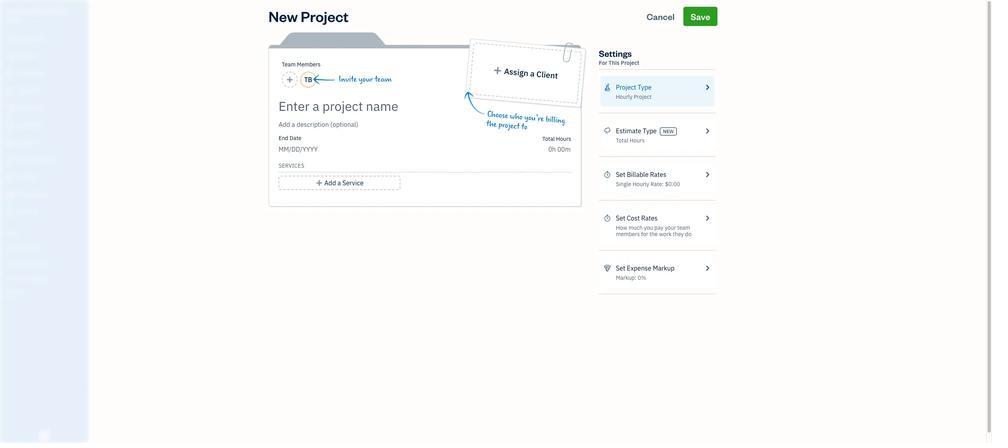 Task type: vqa. For each thing, say whether or not it's contained in the screenshot.


Task type: describe. For each thing, give the bounding box(es) containing it.
rates for set cost rates
[[642, 215, 658, 223]]

new
[[663, 129, 674, 135]]

0%
[[638, 275, 647, 282]]

estimates image
[[604, 126, 611, 136]]

services inside "main" element
[[29, 260, 48, 267]]

1 horizontal spatial total hours
[[616, 137, 645, 144]]

expenses image
[[604, 264, 611, 273]]

work
[[659, 231, 672, 238]]

cancel button
[[640, 7, 682, 26]]

client
[[536, 69, 559, 81]]

save
[[691, 11, 711, 22]]

$0.00
[[665, 181, 680, 188]]

do
[[685, 231, 692, 238]]

settings for settings
[[6, 290, 24, 296]]

project type
[[616, 83, 652, 91]]

0 horizontal spatial total
[[542, 136, 555, 143]]

the inside how much you pay your team members for the work they do
[[650, 231, 658, 238]]

team members inside "main" element
[[6, 245, 41, 252]]

estimate type
[[616, 127, 657, 135]]

assign a client button
[[469, 43, 582, 104]]

expense image
[[5, 122, 15, 130]]

team inside team members link
[[6, 245, 19, 252]]

for
[[599, 59, 608, 67]]

your inside how much you pay your team members for the work they do
[[665, 225, 676, 232]]

set billable rates
[[616, 171, 667, 179]]

set for set billable rates
[[616, 171, 626, 179]]

they
[[673, 231, 684, 238]]

single hourly rate : $0.00
[[616, 181, 680, 188]]

end date
[[279, 135, 302, 142]]

project inside the settings for this project
[[621, 59, 640, 67]]

expense
[[627, 265, 652, 273]]

set expense markup
[[616, 265, 675, 273]]

set for set expense markup
[[616, 265, 626, 273]]

main element
[[0, 0, 108, 444]]

Hourly Budget text field
[[549, 146, 571, 154]]

1 horizontal spatial total
[[616, 137, 629, 144]]

:
[[662, 181, 664, 188]]

markup: 0%
[[616, 275, 647, 282]]

items
[[6, 260, 18, 267]]

0 vertical spatial your
[[359, 75, 373, 84]]

much
[[629, 225, 643, 232]]

cancel
[[647, 11, 675, 22]]

end
[[279, 135, 288, 142]]

set for set cost rates
[[616, 215, 626, 223]]

team members link
[[2, 242, 86, 256]]

owner
[[6, 16, 22, 22]]

payment image
[[5, 105, 15, 113]]

bank connections link
[[2, 271, 86, 285]]

plus image
[[493, 66, 503, 75]]

markup:
[[616, 275, 637, 282]]

for
[[641, 231, 648, 238]]

0 vertical spatial team
[[375, 75, 392, 84]]

to
[[521, 122, 528, 132]]

chevronright image for estimate type
[[704, 126, 711, 136]]

bank connections
[[6, 275, 47, 281]]

1 horizontal spatial hourly
[[633, 181, 649, 188]]

save button
[[684, 7, 718, 26]]

set cost rates
[[616, 215, 658, 223]]

date
[[290, 135, 302, 142]]

rate
[[651, 181, 662, 188]]

0 horizontal spatial hours
[[556, 136, 571, 143]]

freshbooks image
[[38, 431, 51, 441]]

project image
[[5, 139, 15, 147]]

apps link
[[2, 227, 86, 241]]

members
[[616, 231, 640, 238]]

invite
[[339, 75, 357, 84]]

0 horizontal spatial hourly
[[616, 93, 633, 101]]

project
[[498, 120, 520, 131]]

settings for settings for this project
[[599, 48, 632, 59]]

chart image
[[5, 191, 15, 199]]

billable
[[627, 171, 649, 179]]

Project Description text field
[[279, 120, 499, 130]]

invoice image
[[5, 87, 15, 95]]

choose
[[487, 110, 509, 121]]

items and services link
[[2, 257, 86, 271]]



Task type: locate. For each thing, give the bounding box(es) containing it.
1 horizontal spatial a
[[530, 68, 535, 79]]

1 vertical spatial the
[[650, 231, 658, 238]]

a inside assign a client
[[530, 68, 535, 79]]

1 vertical spatial members
[[20, 245, 41, 252]]

add a service button
[[279, 176, 401, 190]]

your right the 'pay'
[[665, 225, 676, 232]]

0 vertical spatial a
[[530, 68, 535, 79]]

chevronright image
[[704, 83, 711, 92], [704, 126, 711, 136], [704, 170, 711, 180], [704, 264, 711, 273]]

total hours
[[542, 136, 571, 143], [616, 137, 645, 144]]

1 horizontal spatial team members
[[282, 61, 321, 68]]

members
[[297, 61, 321, 68], [20, 245, 41, 252]]

new project
[[269, 7, 349, 26]]

0 horizontal spatial services
[[29, 260, 48, 267]]

rates up rate at the right top of the page
[[650, 171, 667, 179]]

hours up hourly budget text box
[[556, 136, 571, 143]]

billing
[[546, 115, 566, 126]]

1 vertical spatial set
[[616, 215, 626, 223]]

timetracking image
[[604, 214, 611, 223]]

0 vertical spatial the
[[486, 119, 497, 129]]

invite your team
[[339, 75, 392, 84]]

type for project type
[[638, 83, 652, 91]]

tb
[[304, 76, 312, 84]]

rates for set billable rates
[[650, 171, 667, 179]]

total hours down estimate
[[616, 137, 645, 144]]

3 chevronright image from the top
[[704, 170, 711, 180]]

settings inside the settings for this project
[[599, 48, 632, 59]]

total down estimate
[[616, 137, 629, 144]]

services down end date
[[279, 162, 304, 170]]

you
[[644, 225, 653, 232]]

0 horizontal spatial team members
[[6, 245, 41, 252]]

0 vertical spatial settings
[[599, 48, 632, 59]]

hours down the estimate type
[[630, 137, 645, 144]]

0 horizontal spatial team
[[375, 75, 392, 84]]

project
[[301, 7, 349, 26], [621, 59, 640, 67], [616, 83, 636, 91], [634, 93, 652, 101]]

hourly
[[616, 93, 633, 101], [633, 181, 649, 188]]

a left client
[[530, 68, 535, 79]]

your
[[359, 75, 373, 84], [665, 225, 676, 232]]

0 vertical spatial team members
[[282, 61, 321, 68]]

total up hourly budget text box
[[542, 136, 555, 143]]

team
[[375, 75, 392, 84], [677, 225, 690, 232]]

team members
[[282, 61, 321, 68], [6, 245, 41, 252]]

0 vertical spatial members
[[297, 61, 321, 68]]

1 horizontal spatial team
[[677, 225, 690, 232]]

1 horizontal spatial services
[[279, 162, 304, 170]]

total
[[542, 136, 555, 143], [616, 137, 629, 144]]

the
[[486, 119, 497, 129], [650, 231, 658, 238]]

team inside how much you pay your team members for the work they do
[[677, 225, 690, 232]]

and
[[19, 260, 28, 267]]

new
[[269, 7, 298, 26]]

settings
[[599, 48, 632, 59], [6, 290, 24, 296]]

this
[[609, 59, 620, 67]]

team members up tb in the left top of the page
[[282, 61, 321, 68]]

settings link
[[2, 286, 86, 300]]

estimate image
[[5, 70, 15, 78]]

your right the invite
[[359, 75, 373, 84]]

1 vertical spatial rates
[[642, 215, 658, 223]]

the left project
[[486, 119, 497, 129]]

0 horizontal spatial team
[[6, 245, 19, 252]]

you're
[[524, 113, 545, 124]]

items and services
[[6, 260, 48, 267]]

1 horizontal spatial settings
[[599, 48, 632, 59]]

a for assign
[[530, 68, 535, 79]]

1 set from the top
[[616, 171, 626, 179]]

hourly down set billable rates
[[633, 181, 649, 188]]

rates up the you
[[642, 215, 658, 223]]

settings for this project
[[599, 48, 640, 67]]

markup
[[653, 265, 675, 273]]

team
[[282, 61, 296, 68], [6, 245, 19, 252]]

0 vertical spatial rates
[[650, 171, 667, 179]]

total hours up hourly budget text box
[[542, 136, 571, 143]]

1 horizontal spatial team
[[282, 61, 296, 68]]

a
[[530, 68, 535, 79], [338, 179, 341, 187]]

1 vertical spatial a
[[338, 179, 341, 187]]

hours
[[556, 136, 571, 143], [630, 137, 645, 144]]

type left new
[[643, 127, 657, 135]]

1 horizontal spatial hours
[[630, 137, 645, 144]]

0 vertical spatial type
[[638, 83, 652, 91]]

graveyard
[[6, 7, 35, 15]]

set up the how
[[616, 215, 626, 223]]

1 vertical spatial your
[[665, 225, 676, 232]]

timer image
[[5, 156, 15, 164]]

1 vertical spatial type
[[643, 127, 657, 135]]

1 vertical spatial hourly
[[633, 181, 649, 188]]

how much you pay your team members for the work they do
[[616, 225, 692, 238]]

assign
[[504, 66, 529, 78]]

3 set from the top
[[616, 265, 626, 273]]

hourly project
[[616, 93, 652, 101]]

services
[[279, 162, 304, 170], [29, 260, 48, 267]]

0 horizontal spatial your
[[359, 75, 373, 84]]

bank
[[6, 275, 18, 281]]

services right and
[[29, 260, 48, 267]]

settings up this
[[599, 48, 632, 59]]

plus image
[[316, 178, 323, 188]]

add team member image
[[286, 75, 294, 85]]

add
[[325, 179, 336, 187]]

members up tb in the left top of the page
[[297, 61, 321, 68]]

assign a client
[[504, 66, 559, 81]]

single
[[616, 181, 632, 188]]

type up hourly project
[[638, 83, 652, 91]]

1 vertical spatial services
[[29, 260, 48, 267]]

enterprises
[[36, 7, 66, 15]]

Project Name text field
[[279, 98, 499, 114]]

1 vertical spatial settings
[[6, 290, 24, 296]]

graveyard enterprises owner
[[6, 7, 66, 22]]

timetracking image
[[604, 170, 611, 180]]

4 chevronright image from the top
[[704, 264, 711, 273]]

chevronright image for project type
[[704, 83, 711, 92]]

1 vertical spatial team
[[677, 225, 690, 232]]

the right for
[[650, 231, 658, 238]]

1 chevronright image from the top
[[704, 83, 711, 92]]

estimate
[[616, 127, 642, 135]]

0 horizontal spatial settings
[[6, 290, 24, 296]]

2 chevronright image from the top
[[704, 126, 711, 136]]

1 horizontal spatial your
[[665, 225, 676, 232]]

0 horizontal spatial the
[[486, 119, 497, 129]]

rates
[[650, 171, 667, 179], [642, 215, 658, 223]]

type for estimate type
[[643, 127, 657, 135]]

apps
[[6, 231, 18, 237]]

settings inside 'link'
[[6, 290, 24, 296]]

team up project name "text box"
[[375, 75, 392, 84]]

team up items
[[6, 245, 19, 252]]

a right add
[[338, 179, 341, 187]]

client image
[[5, 53, 15, 61]]

settings down the bank
[[6, 290, 24, 296]]

0 vertical spatial hourly
[[616, 93, 633, 101]]

cost
[[627, 215, 640, 223]]

connections
[[19, 275, 47, 281]]

pay
[[655, 225, 664, 232]]

a for add
[[338, 179, 341, 187]]

team right work at the right bottom of the page
[[677, 225, 690, 232]]

2 vertical spatial set
[[616, 265, 626, 273]]

0 vertical spatial team
[[282, 61, 296, 68]]

set up single
[[616, 171, 626, 179]]

0 horizontal spatial a
[[338, 179, 341, 187]]

report image
[[5, 208, 15, 216]]

team members up and
[[6, 245, 41, 252]]

members inside "main" element
[[20, 245, 41, 252]]

1 horizontal spatial members
[[297, 61, 321, 68]]

0 vertical spatial set
[[616, 171, 626, 179]]

team up add team member icon
[[282, 61, 296, 68]]

End date in  format text field
[[279, 146, 376, 154]]

chevronright image for set billable rates
[[704, 170, 711, 180]]

1 vertical spatial team
[[6, 245, 19, 252]]

0 horizontal spatial total hours
[[542, 136, 571, 143]]

chevronright image
[[704, 214, 711, 223]]

how
[[616, 225, 627, 232]]

dashboard image
[[5, 36, 15, 44]]

service
[[343, 179, 364, 187]]

chevronright image for set expense markup
[[704, 264, 711, 273]]

0 horizontal spatial members
[[20, 245, 41, 252]]

the inside choose who you're billing the project to
[[486, 119, 497, 129]]

type
[[638, 83, 652, 91], [643, 127, 657, 135]]

projects image
[[604, 83, 611, 92]]

1 horizontal spatial the
[[650, 231, 658, 238]]

set up markup:
[[616, 265, 626, 273]]

choose who you're billing the project to
[[486, 110, 566, 132]]

members up items and services
[[20, 245, 41, 252]]

set
[[616, 171, 626, 179], [616, 215, 626, 223], [616, 265, 626, 273]]

add a service
[[325, 179, 364, 187]]

hourly down project type
[[616, 93, 633, 101]]

1 vertical spatial team members
[[6, 245, 41, 252]]

2 set from the top
[[616, 215, 626, 223]]

who
[[510, 112, 523, 122]]

0 vertical spatial services
[[279, 162, 304, 170]]

money image
[[5, 174, 15, 182]]



